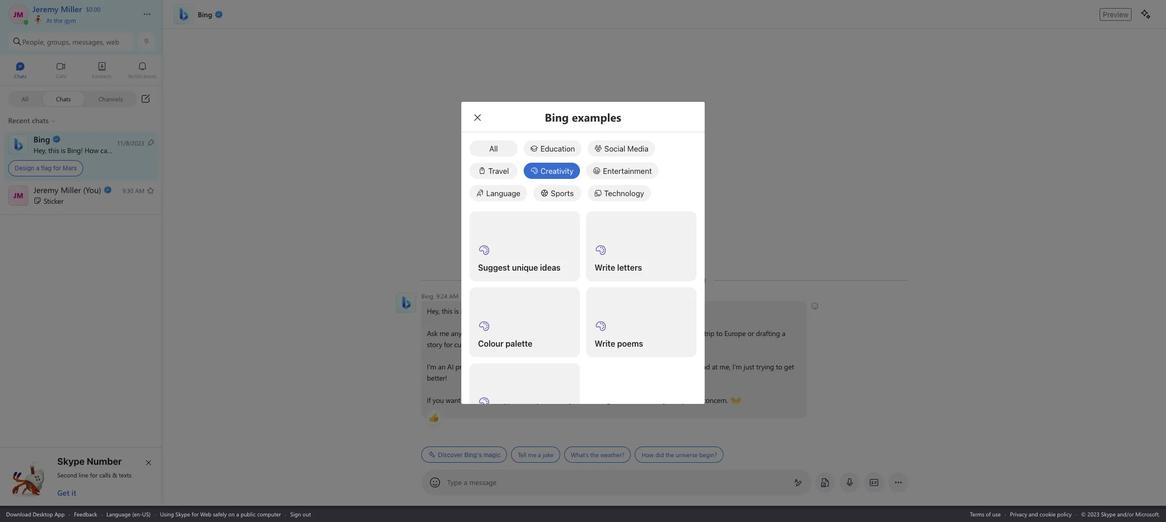 Task type: locate. For each thing, give the bounding box(es) containing it.
all
[[22, 95, 28, 103], [489, 144, 498, 153]]

me right tell
[[528, 451, 536, 459]]

hey, for hey, this is bing
[[427, 306, 440, 316]]

messages,
[[72, 37, 104, 46]]

sign out
[[290, 510, 311, 518]]

2 write from the top
[[595, 339, 615, 348]]

for right the story
[[444, 340, 453, 349]]

or
[[748, 329, 754, 338]]

for
[[53, 164, 61, 172], [678, 329, 687, 338], [444, 340, 453, 349], [90, 471, 98, 479], [192, 510, 199, 518]]

remember
[[526, 340, 557, 349]]

this for hey, this is bing ! how can i help you today?
[[48, 145, 59, 155]]

0 horizontal spatial get
[[685, 362, 695, 372]]

2 i'm from the left
[[491, 362, 500, 372]]

0 horizontal spatial bing
[[67, 145, 81, 155]]

0 vertical spatial type
[[464, 329, 477, 338]]

for left web
[[192, 510, 199, 518]]

start
[[471, 396, 484, 405]]

1 horizontal spatial bing
[[461, 306, 475, 316]]

groups, down like
[[501, 340, 524, 349]]

1 horizontal spatial how
[[642, 451, 654, 459]]

type
[[464, 329, 477, 338], [502, 396, 515, 405]]

the inside button
[[666, 451, 674, 459]]

tell me a joke
[[518, 451, 554, 459]]

just inside ask me any type of question, like finding vegan restaurants in cambridge, itinerary for your trip to europe or drafting a story for curious kids. in groups, remember to mention me with @bing. i'm an ai preview, so i'm still learning. sometimes i might say something weird. don't get mad at me, i'm just trying to get better! if you want to start over, type
[[744, 362, 755, 372]]

skype
[[57, 456, 85, 467], [175, 510, 190, 518]]

this up flag
[[48, 145, 59, 155]]

0 vertical spatial this
[[48, 145, 59, 155]]

0 horizontal spatial language
[[107, 510, 131, 518]]

1 horizontal spatial this
[[442, 306, 453, 316]]

out
[[303, 510, 311, 518]]

type right over,
[[502, 396, 515, 405]]

1 horizontal spatial all
[[489, 144, 498, 153]]

you inside ask me any type of question, like finding vegan restaurants in cambridge, itinerary for your trip to europe or drafting a story for curious kids. in groups, remember to mention me with @bing. i'm an ai preview, so i'm still learning. sometimes i might say something weird. don't get mad at me, i'm just trying to get better! if you want to start over, type
[[433, 396, 444, 405]]

download desktop app
[[6, 510, 65, 518]]

technology
[[604, 189, 644, 198]]

of inside ask me any type of question, like finding vegan restaurants in cambridge, itinerary for your trip to europe or drafting a story for curious kids. in groups, remember to mention me with @bing. i'm an ai preview, so i'm still learning. sometimes i might say something weird. don't get mad at me, i'm just trying to get better! if you want to start over, type
[[479, 329, 485, 338]]

0 vertical spatial is
[[61, 145, 65, 155]]

bing
[[67, 145, 81, 155], [461, 306, 475, 316]]

the inside button
[[590, 451, 599, 459]]

for right line
[[90, 471, 98, 479]]

1 vertical spatial how
[[642, 451, 654, 459]]

want left start
[[446, 396, 461, 405]]

a inside button
[[538, 451, 541, 459]]

groups, down the at the gym
[[47, 37, 70, 46]]

is left !
[[61, 145, 65, 155]]

preview
[[1103, 10, 1129, 19]]

1 horizontal spatial groups,
[[501, 340, 524, 349]]

i'm right "me," at the bottom of page
[[733, 362, 742, 372]]

1 vertical spatial language
[[107, 510, 131, 518]]

0 vertical spatial groups,
[[47, 37, 70, 46]]

people, groups, messages, web
[[22, 37, 119, 46]]

0 horizontal spatial skype
[[57, 456, 85, 467]]

hey, down bing,
[[427, 306, 440, 316]]

letters
[[617, 263, 642, 272]]

1 vertical spatial just
[[664, 396, 675, 405]]

1 horizontal spatial you
[[433, 396, 444, 405]]

1 vertical spatial write
[[595, 339, 615, 348]]

design a flag for mars
[[15, 164, 77, 172]]

bing for hey, this is bing ! how can i help you today?
[[67, 145, 81, 155]]

channels
[[98, 95, 123, 103]]

1 vertical spatial skype
[[175, 510, 190, 518]]

1 horizontal spatial just
[[744, 362, 755, 372]]

and
[[549, 396, 562, 405]]

safely
[[213, 510, 227, 518]]

any
[[451, 329, 462, 338]]

question,
[[487, 329, 515, 338]]

the inside button
[[54, 16, 63, 24]]

2 horizontal spatial the
[[666, 451, 674, 459]]

terms of use link
[[970, 510, 1001, 518]]

write down "in"
[[595, 339, 615, 348]]

feedback link
[[74, 510, 97, 518]]

1 horizontal spatial hey,
[[427, 306, 440, 316]]

0 vertical spatial how
[[85, 145, 99, 155]]

computer
[[257, 510, 281, 518]]

the right what's
[[590, 451, 599, 459]]

want left give
[[582, 396, 597, 405]]

me left with
[[594, 340, 604, 349]]

how
[[85, 145, 99, 155], [642, 451, 654, 459]]

how left did
[[642, 451, 654, 459]]

is down am
[[454, 306, 459, 316]]

0 horizontal spatial of
[[479, 329, 485, 338]]

get left mad on the right bottom of page
[[685, 362, 695, 372]]

&
[[112, 471, 117, 479]]

0 vertical spatial bing
[[67, 145, 81, 155]]

1 vertical spatial hey,
[[427, 306, 440, 316]]

0 horizontal spatial how
[[85, 145, 99, 155]]

0 horizontal spatial the
[[54, 16, 63, 24]]

a right drafting
[[782, 329, 786, 338]]

0 horizontal spatial you
[[132, 145, 143, 155]]

entertainment
[[603, 166, 652, 175]]

how right !
[[85, 145, 99, 155]]

am
[[449, 292, 459, 300]]

did
[[655, 451, 664, 459]]

get
[[685, 362, 695, 372], [784, 362, 794, 372]]

1 horizontal spatial i'm
[[491, 362, 500, 372]]

skype up second
[[57, 456, 85, 467]]

!
[[81, 145, 83, 155]]

of up kids. at the left bottom of the page
[[479, 329, 485, 338]]

language for language (en-us)
[[107, 510, 131, 518]]

design
[[15, 164, 34, 172]]

0 horizontal spatial want
[[446, 396, 461, 405]]

just
[[744, 362, 755, 372], [664, 396, 675, 405]]

2 get from the left
[[784, 362, 794, 372]]

web
[[106, 37, 119, 46]]

discover
[[438, 451, 463, 459]]

0 vertical spatial just
[[744, 362, 755, 372]]

i right can on the top left of the page
[[113, 145, 115, 155]]

the right did
[[666, 451, 674, 459]]

1 vertical spatial this
[[442, 306, 453, 316]]

tell
[[518, 451, 526, 459]]

story
[[427, 340, 442, 349]]

using
[[160, 510, 174, 518]]

if
[[564, 396, 567, 405]]

write left letters
[[595, 263, 615, 272]]

ai
[[447, 362, 454, 372]]

today?
[[145, 145, 165, 155]]

0 vertical spatial of
[[479, 329, 485, 338]]

hey, up the design a flag for mars
[[33, 145, 46, 155]]

is for hey, this is bing ! how can i help you today?
[[61, 145, 65, 155]]

i'm right "so"
[[491, 362, 500, 372]]

a
[[36, 164, 39, 172], [782, 329, 786, 338], [697, 396, 701, 405], [538, 451, 541, 459], [464, 478, 467, 487], [236, 510, 239, 518]]

1 vertical spatial i
[[577, 362, 579, 372]]

1 vertical spatial type
[[502, 396, 515, 405]]

skype number element
[[9, 456, 155, 498]]

get right trying on the right bottom of the page
[[784, 362, 794, 372]]

0 vertical spatial all
[[22, 95, 28, 103]]

concern.
[[703, 396, 728, 405]]

magic
[[484, 451, 501, 459]]

it
[[71, 488, 76, 498]]

cookie
[[1040, 510, 1056, 518]]

0 vertical spatial i
[[113, 145, 115, 155]]

to right trip on the right of the page
[[716, 329, 723, 338]]

to left start
[[462, 396, 469, 405]]

1 vertical spatial is
[[454, 306, 459, 316]]

write letters
[[595, 263, 642, 272]]

1 horizontal spatial get
[[784, 362, 794, 372]]

newtopic
[[517, 396, 546, 405]]

your
[[689, 329, 702, 338]]

a right type
[[464, 478, 467, 487]]

newtopic . and if you want to give me feedback, just report a concern.
[[517, 396, 730, 405]]

i left the might
[[577, 362, 579, 372]]

1 vertical spatial bing
[[461, 306, 475, 316]]

1 horizontal spatial language
[[486, 189, 521, 198]]

just left trying on the right bottom of the page
[[744, 362, 755, 372]]

0 horizontal spatial this
[[48, 145, 59, 155]]

0 horizontal spatial type
[[464, 329, 477, 338]]

the for what's
[[590, 451, 599, 459]]

all up travel
[[489, 144, 498, 153]]

1 i'm from the left
[[427, 362, 436, 372]]

groups, inside button
[[47, 37, 70, 46]]

type up the curious
[[464, 329, 477, 338]]

language left (en-
[[107, 510, 131, 518]]

i'm left an in the left of the page
[[427, 362, 436, 372]]

just left report
[[664, 396, 675, 405]]

i
[[113, 145, 115, 155], [577, 362, 579, 372]]

skype number
[[57, 456, 122, 467]]

ask me any type of question, like finding vegan restaurants in cambridge, itinerary for your trip to europe or drafting a story for curious kids. in groups, remember to mention me with @bing. i'm an ai preview, so i'm still learning. sometimes i might say something weird. don't get mad at me, i'm just trying to get better! if you want to start over, type
[[427, 329, 796, 405]]

0 horizontal spatial i'm
[[427, 362, 436, 372]]

of
[[479, 329, 485, 338], [986, 510, 991, 518]]

this for hey, this is bing
[[442, 306, 453, 316]]

0 horizontal spatial just
[[664, 396, 675, 405]]

2 horizontal spatial i'm
[[733, 362, 742, 372]]

poems
[[617, 339, 643, 348]]

with
[[606, 340, 619, 349]]

tab list
[[0, 57, 163, 85]]

write for write letters
[[595, 263, 615, 272]]

web
[[200, 510, 211, 518]]

want
[[446, 396, 461, 405], [582, 396, 597, 405]]

0 horizontal spatial groups,
[[47, 37, 70, 46]]

terms of use
[[970, 510, 1001, 518]]

all left chats
[[22, 95, 28, 103]]

the right at
[[54, 16, 63, 24]]

0 vertical spatial hey,
[[33, 145, 46, 155]]

language (en-us) link
[[107, 510, 151, 518]]

groups, inside ask me any type of question, like finding vegan restaurants in cambridge, itinerary for your trip to europe or drafting a story for curious kids. in groups, remember to mention me with @bing. i'm an ai preview, so i'm still learning. sometimes i might say something weird. don't get mad at me, i'm just trying to get better! if you want to start over, type
[[501, 340, 524, 349]]

bing up mars
[[67, 145, 81, 155]]

of left 'use'
[[986, 510, 991, 518]]

this down 9:24
[[442, 306, 453, 316]]

1 horizontal spatial is
[[454, 306, 459, 316]]

1 vertical spatial of
[[986, 510, 991, 518]]

0 vertical spatial write
[[595, 263, 615, 272]]

tell me a joke button
[[511, 447, 560, 463]]

to
[[716, 329, 723, 338], [559, 340, 565, 349], [776, 362, 782, 372], [462, 396, 469, 405], [599, 396, 605, 405]]

begin?
[[699, 451, 717, 459]]

discover bing's magic
[[438, 451, 501, 459]]

write
[[595, 263, 615, 272], [595, 339, 615, 348]]

is for hey, this is bing
[[454, 306, 459, 316]]

1 write from the top
[[595, 263, 615, 272]]

mad
[[697, 362, 710, 372]]

0 vertical spatial language
[[486, 189, 521, 198]]

language down travel
[[486, 189, 521, 198]]

0 horizontal spatial all
[[22, 95, 28, 103]]

hey, this is bing
[[427, 306, 475, 316]]

bing up any
[[461, 306, 475, 316]]

1 horizontal spatial want
[[582, 396, 597, 405]]

skype right using
[[175, 510, 190, 518]]

language
[[486, 189, 521, 198], [107, 510, 131, 518]]

using skype for web safely on a public computer
[[160, 510, 281, 518]]

1 horizontal spatial the
[[590, 451, 599, 459]]

a left joke at the bottom left
[[538, 451, 541, 459]]

a right on
[[236, 510, 239, 518]]

travel
[[488, 166, 509, 175]]

1 horizontal spatial i
[[577, 362, 579, 372]]

1 vertical spatial groups,
[[501, 340, 524, 349]]

sometimes
[[542, 362, 576, 372]]

1 want from the left
[[446, 396, 461, 405]]

2 horizontal spatial you
[[569, 396, 580, 405]]

0 horizontal spatial is
[[61, 145, 65, 155]]

0 horizontal spatial hey,
[[33, 145, 46, 155]]

me right give
[[621, 396, 631, 405]]

use
[[992, 510, 1001, 518]]



Task type: describe. For each thing, give the bounding box(es) containing it.
might
[[581, 362, 599, 372]]

privacy and cookie policy
[[1010, 510, 1072, 518]]

us)
[[142, 510, 151, 518]]

at the gym button
[[32, 14, 133, 24]]

using skype for web safely on a public computer link
[[160, 510, 281, 518]]

in
[[607, 329, 613, 338]]

hey, this is bing ! how can i help you today?
[[33, 145, 167, 155]]

trip
[[704, 329, 715, 338]]

people, groups, messages, web button
[[8, 32, 134, 51]]

don't
[[667, 362, 683, 372]]

app
[[54, 510, 65, 518]]

at the gym
[[45, 16, 76, 24]]

language for language
[[486, 189, 521, 198]]

me,
[[720, 362, 731, 372]]

bing for hey, this is bing
[[461, 306, 475, 316]]

1 vertical spatial all
[[489, 144, 498, 153]]

a left flag
[[36, 164, 39, 172]]

(smileeyes)
[[562, 306, 595, 315]]

want inside ask me any type of question, like finding vegan restaurants in cambridge, itinerary for your trip to europe or drafting a story for curious kids. in groups, remember to mention me with @bing. i'm an ai preview, so i'm still learning. sometimes i might say something weird. don't get mad at me, i'm just trying to get better! if you want to start over, type
[[446, 396, 461, 405]]

for left the 'your'
[[678, 329, 687, 338]]

me left any
[[440, 329, 449, 338]]

@bing.
[[621, 340, 642, 349]]

0 vertical spatial skype
[[57, 456, 85, 467]]

1 horizontal spatial of
[[986, 510, 991, 518]]

cambridge,
[[615, 329, 650, 338]]

to down vegan
[[559, 340, 565, 349]]

colour palette
[[478, 339, 533, 348]]

i inside ask me any type of question, like finding vegan restaurants in cambridge, itinerary for your trip to europe or drafting a story for curious kids. in groups, remember to mention me with @bing. i'm an ai preview, so i'm still learning. sometimes i might say something weird. don't get mad at me, i'm just trying to get better! if you want to start over, type
[[577, 362, 579, 372]]

the for at
[[54, 16, 63, 24]]

how did the universe begin? button
[[635, 447, 724, 463]]

1 horizontal spatial type
[[502, 396, 515, 405]]

creativity
[[541, 166, 574, 175]]

number
[[87, 456, 122, 467]]

bing, 9:24 am
[[421, 292, 459, 300]]

gym
[[64, 16, 76, 24]]

kids.
[[478, 340, 492, 349]]

so
[[482, 362, 489, 372]]

0 horizontal spatial i
[[113, 145, 115, 155]]

what's the weather? button
[[564, 447, 631, 463]]

what's
[[571, 451, 589, 459]]

hey, for hey, this is bing ! how can i help you today?
[[33, 145, 46, 155]]

3 i'm from the left
[[733, 362, 742, 372]]

sticker
[[44, 196, 63, 206]]

education
[[541, 144, 575, 153]]

over,
[[486, 396, 500, 405]]

europe
[[724, 329, 746, 338]]

chats
[[56, 95, 71, 103]]

privacy
[[1010, 510, 1027, 518]]

mars
[[63, 164, 77, 172]]

on
[[228, 510, 235, 518]]

type
[[447, 478, 462, 487]]

and
[[1029, 510, 1038, 518]]

flag
[[41, 164, 52, 172]]

joke
[[543, 451, 554, 459]]

sports
[[551, 189, 574, 198]]

better!
[[427, 373, 447, 383]]

to left give
[[599, 396, 605, 405]]

give
[[607, 396, 620, 405]]

write poems
[[595, 339, 643, 348]]

line
[[79, 471, 88, 479]]

palette
[[506, 339, 533, 348]]

sign
[[290, 510, 301, 518]]

something
[[612, 362, 645, 372]]

Type a message text field
[[448, 478, 786, 488]]

1 horizontal spatial skype
[[175, 510, 190, 518]]

how did the universe begin?
[[642, 451, 717, 459]]

drafting
[[756, 329, 780, 338]]

ideas
[[540, 263, 561, 272]]

finding
[[528, 329, 550, 338]]

restaurants
[[572, 329, 605, 338]]

a right report
[[697, 396, 701, 405]]

texts
[[119, 471, 132, 479]]

public
[[241, 510, 256, 518]]

sticker button
[[0, 181, 163, 211]]

if
[[427, 396, 431, 405]]

preview,
[[456, 362, 480, 372]]

mention
[[567, 340, 593, 349]]

a inside ask me any type of question, like finding vegan restaurants in cambridge, itinerary for your trip to europe or drafting a story for curious kids. in groups, remember to mention me with @bing. i'm an ai preview, so i'm still learning. sometimes i might say something weird. don't get mad at me, i'm just trying to get better! if you want to start over, type
[[782, 329, 786, 338]]

9:24
[[436, 292, 448, 300]]

how inside button
[[642, 451, 654, 459]]

colour
[[478, 339, 504, 348]]

(en-
[[132, 510, 142, 518]]

for right flag
[[53, 164, 61, 172]]

itinerary
[[651, 329, 676, 338]]

trying
[[756, 362, 774, 372]]

type a message
[[447, 478, 497, 487]]

privacy and cookie policy link
[[1010, 510, 1072, 518]]

1 get from the left
[[685, 362, 695, 372]]

me inside button
[[528, 451, 536, 459]]

get it
[[57, 488, 76, 498]]

2 want from the left
[[582, 396, 597, 405]]

suggest
[[478, 263, 510, 272]]

in
[[494, 340, 499, 349]]

people,
[[22, 37, 45, 46]]

for inside skype number element
[[90, 471, 98, 479]]

bing's
[[464, 451, 482, 459]]

write for write poems
[[595, 339, 615, 348]]

social media
[[605, 144, 649, 153]]

to right trying on the right bottom of the page
[[776, 362, 782, 372]]

can
[[100, 145, 111, 155]]

policy
[[1057, 510, 1072, 518]]

bing,
[[421, 292, 435, 300]]

media
[[627, 144, 649, 153]]



Task type: vqa. For each thing, say whether or not it's contained in the screenshot.
do
no



